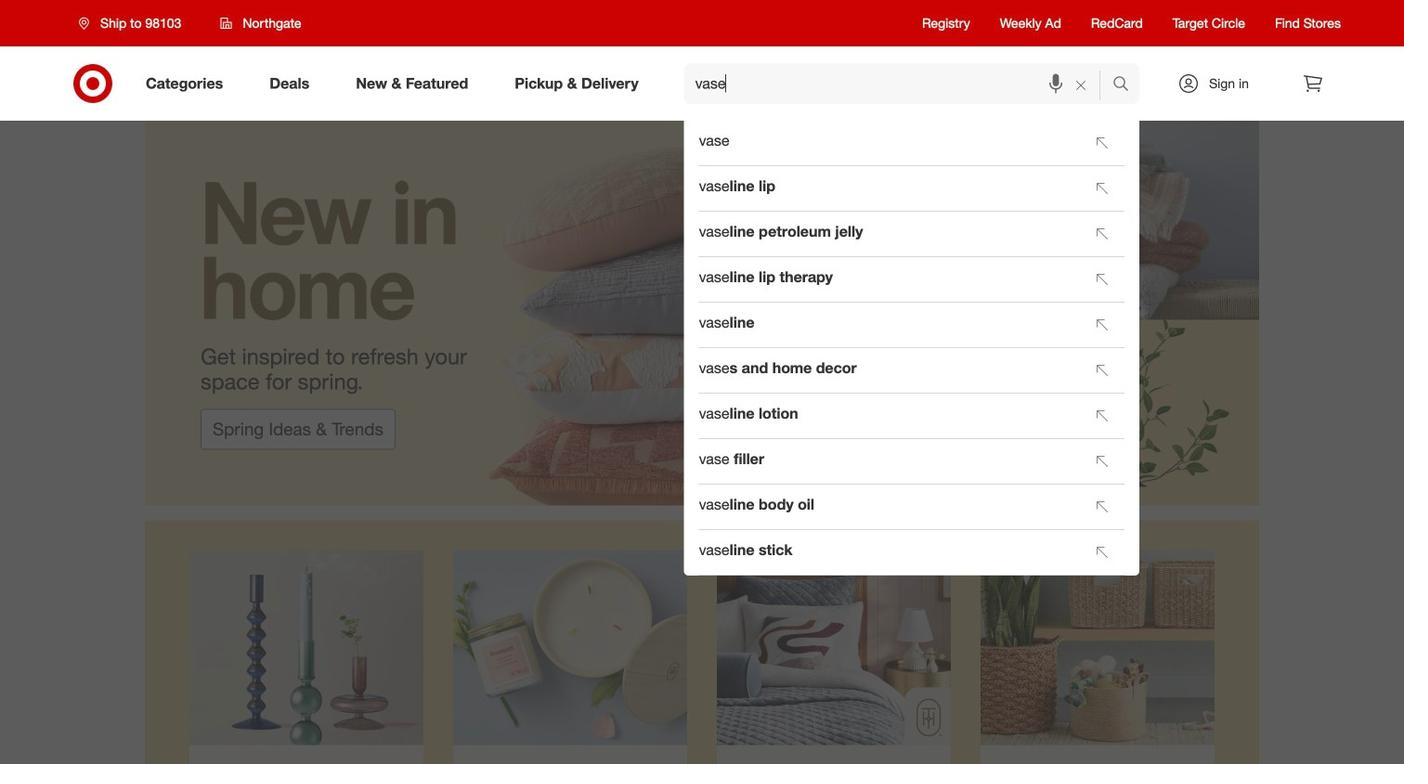 Task type: vqa. For each thing, say whether or not it's contained in the screenshot.
Today only! image
no



Task type: describe. For each thing, give the bounding box(es) containing it.
What can we help you find? suggestions appear below search field
[[684, 63, 1118, 104]]

new in home image
[[145, 121, 1260, 506]]



